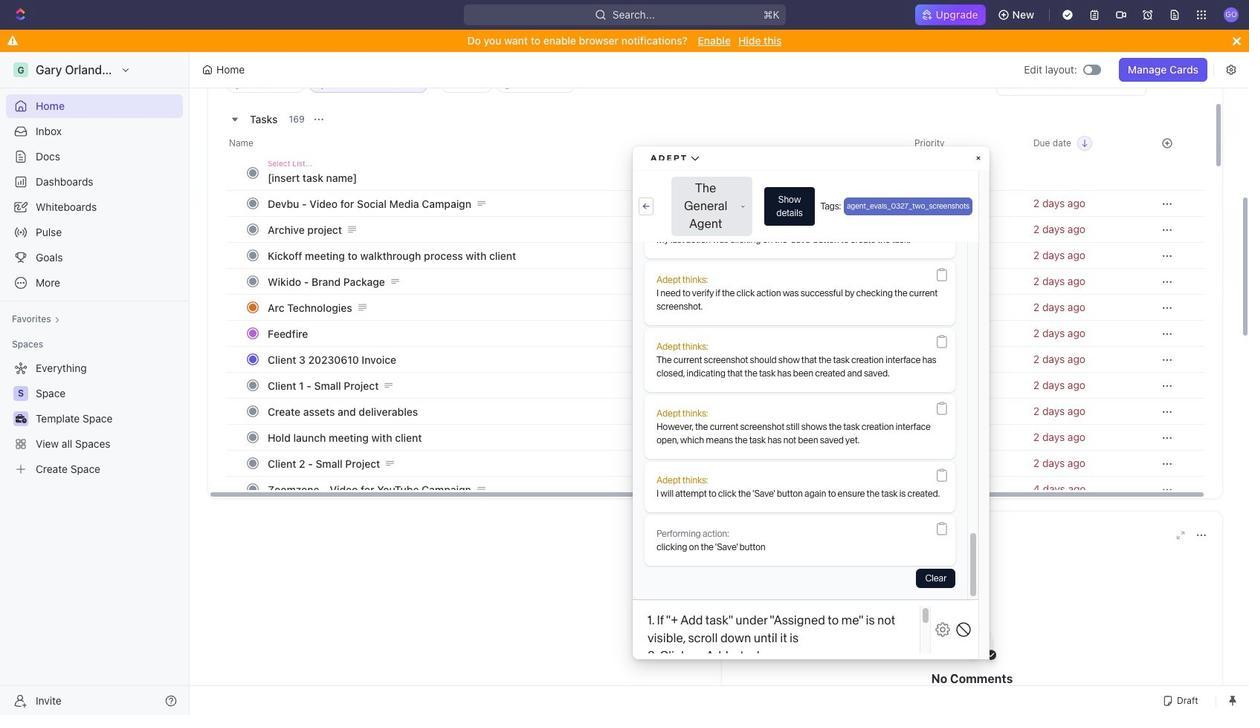 Task type: describe. For each thing, give the bounding box(es) containing it.
Task name or type '/' for commands text field
[[268, 166, 702, 190]]

2 set priority image from the top
[[905, 242, 1024, 269]]

4 set priority image from the top
[[905, 320, 1024, 347]]

1 set priority image from the top
[[905, 190, 1024, 217]]

tree inside sidebar navigation
[[6, 357, 183, 482]]

space, , element
[[13, 387, 28, 401]]

7 set priority image from the top
[[905, 425, 1024, 451]]



Task type: locate. For each thing, give the bounding box(es) containing it.
sidebar navigation
[[0, 52, 193, 716]]

8 set priority image from the top
[[905, 451, 1024, 477]]

gary orlando's workspace, , element
[[13, 62, 28, 77]]

9 set priority image from the top
[[905, 477, 1024, 503]]

5 set priority image from the top
[[905, 372, 1024, 399]]

6 set priority image from the top
[[905, 399, 1024, 425]]

set priority image
[[905, 190, 1024, 217], [905, 242, 1024, 269], [905, 268, 1024, 295], [905, 320, 1024, 347], [905, 372, 1024, 399], [905, 399, 1024, 425], [905, 425, 1024, 451], [905, 451, 1024, 477], [905, 477, 1024, 503]]

tree
[[6, 357, 183, 482]]

business time image
[[15, 415, 26, 424]]

3 set priority image from the top
[[905, 268, 1024, 295]]



Task type: vqa. For each thing, say whether or not it's contained in the screenshot.
top priority
no



